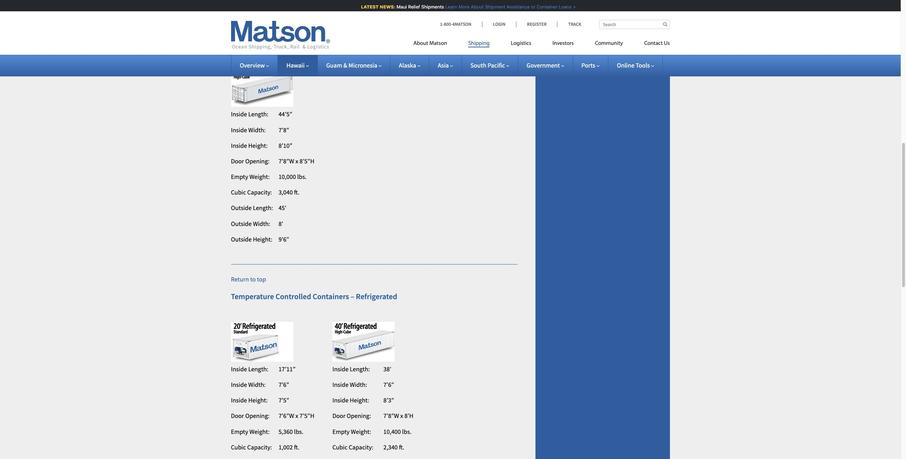 Task type: describe. For each thing, give the bounding box(es) containing it.
about inside top menu navigation
[[414, 41, 428, 46]]

outside length: left 20′
[[231, 4, 273, 12]]

7'6″ for 38′
[[384, 381, 394, 389]]

door for 7'8″w x 8'h
[[333, 412, 346, 420]]

door for 7'6″w x 7'5″h
[[231, 412, 244, 420]]

5,360 lbs.
[[279, 428, 304, 436]]

micronesia
[[349, 61, 377, 69]]

7'6″ for 17'11"
[[279, 381, 289, 389]]

about matson link
[[414, 37, 458, 52]]

contact
[[644, 41, 663, 46]]

ft. for 2,340 ft.
[[399, 444, 405, 452]]

2,340
[[384, 444, 398, 452]]

lbs. for 10,400 lbs.
[[402, 428, 412, 436]]

17'11"
[[279, 365, 296, 374]]

government link
[[527, 61, 564, 69]]

blue matson logo with ocean, shipping, truck, rail and logistics written beneath it. image
[[231, 21, 330, 50]]

width: for 38′
[[350, 381, 367, 389]]

about matson
[[414, 41, 447, 46]]

opening: for 7'8″w x 8'5″h
[[245, 157, 270, 165]]

return to top link
[[231, 275, 266, 284]]

1-
[[440, 21, 444, 27]]

search image
[[663, 22, 668, 27]]

maui
[[395, 4, 406, 10]]

outside width: for 45′
[[231, 220, 270, 228]]

online
[[617, 61, 635, 69]]

7'8″w x 8'h
[[384, 412, 414, 420]]

1 40′ from the left
[[380, 4, 388, 12]]

temperature
[[231, 292, 274, 302]]

more
[[457, 4, 468, 10]]

cubic for 2,340 ft.
[[333, 444, 348, 452]]

to
[[250, 275, 256, 284]]

tools
[[636, 61, 650, 69]]

–
[[351, 292, 354, 302]]

shipping link
[[458, 37, 500, 52]]

ports link
[[582, 61, 600, 69]]

9'6″ for 40′
[[482, 35, 492, 43]]

inside length: for 44'5″
[[231, 110, 269, 118]]

outside length: up 1-800-4matson
[[434, 4, 476, 12]]

5,360
[[279, 428, 293, 436]]

width: for 40′
[[456, 19, 473, 27]]

relief
[[407, 4, 419, 10]]

register
[[527, 21, 547, 27]]

length: left 38′
[[350, 365, 370, 374]]

weight: for 5,360 lbs.
[[250, 428, 270, 436]]

8′ for 20′
[[279, 19, 283, 27]]

track
[[568, 21, 582, 27]]

online tools
[[617, 61, 650, 69]]

width: for 45′
[[253, 220, 270, 228]]

login link
[[482, 21, 516, 27]]

overview link
[[240, 61, 269, 69]]

x for 7'5″h
[[296, 412, 298, 420]]

refrigerated
[[356, 292, 397, 302]]

Search search field
[[599, 20, 670, 29]]

capacity: for 1,002 ft.
[[247, 444, 272, 452]]

register link
[[516, 21, 557, 27]]

ft. for 1,002 ft.
[[294, 444, 300, 452]]

lbs. for 10,000 lbs.
[[297, 173, 307, 181]]

community link
[[585, 37, 634, 52]]

inside length: for 17'11"
[[231, 365, 269, 374]]

matson
[[430, 41, 447, 46]]

community
[[595, 41, 623, 46]]

weight: for 10,400 lbs.
[[351, 428, 371, 436]]

length: left "44'5″"
[[248, 110, 269, 118]]

20′
[[279, 4, 287, 12]]

shipment
[[484, 4, 504, 10]]

door for 7'8″w x 8'5″h
[[231, 157, 244, 165]]

asia link
[[438, 61, 453, 69]]

asia
[[438, 61, 449, 69]]

opening: for 7'8″w x 8'h
[[347, 412, 371, 420]]

shipments
[[420, 4, 443, 10]]

x for 8'5″h
[[296, 157, 298, 165]]

7'5″
[[279, 397, 289, 405]]

empty for 10,000 lbs.
[[231, 173, 248, 181]]

login
[[493, 21, 506, 27]]

1-800-4matson
[[440, 21, 472, 27]]

alaska
[[399, 61, 416, 69]]

outside width: for 20′
[[231, 19, 270, 27]]

1,002 ft.
[[279, 444, 300, 452]]

logistics
[[511, 41, 531, 46]]

7'8″w for 7'8″w x 8'h
[[384, 412, 399, 420]]

top menu navigation
[[414, 37, 670, 52]]

0 vertical spatial about
[[470, 4, 483, 10]]

inside length: for 38′
[[333, 365, 370, 374]]

inside height: for 8'3″
[[333, 397, 369, 405]]

outside length: left news: at the left top of the page
[[333, 4, 375, 12]]

track link
[[557, 21, 582, 27]]

empty weight: for 10,400 lbs.
[[333, 428, 371, 436]]

ft. for 3,040 ft.
[[294, 188, 300, 197]]

&
[[344, 61, 347, 69]]

inside width: for 7'5″
[[231, 381, 266, 389]]

door opening: for 7'8″w x 8'5″h
[[231, 157, 270, 165]]

or
[[530, 4, 534, 10]]

return to top
[[231, 275, 266, 284]]

8'10"
[[279, 142, 292, 150]]

length: left news: at the left top of the page
[[355, 4, 375, 12]]

3,040 ft.
[[279, 188, 300, 197]]

inside width: for 8'10"
[[231, 126, 266, 134]]

investors
[[553, 41, 574, 46]]

alaska link
[[399, 61, 421, 69]]

10,400
[[384, 428, 401, 436]]

assistance
[[505, 4, 529, 10]]

contact us link
[[634, 37, 670, 52]]

8'3″
[[384, 397, 394, 405]]

10,000
[[279, 173, 296, 181]]

>
[[572, 4, 575, 10]]

10,000 lbs.
[[279, 173, 307, 181]]

7'6″w
[[279, 412, 294, 420]]

7'8″
[[279, 126, 289, 134]]

hawaii link
[[287, 61, 309, 69]]



Task type: locate. For each thing, give the bounding box(es) containing it.
opening: for 7'6″w x 7'5″h
[[245, 412, 270, 420]]

capacity: for 2,340 ft.
[[349, 444, 374, 452]]

7'8″w
[[279, 157, 294, 165], [384, 412, 399, 420]]

capacity: left 1,002
[[247, 444, 272, 452]]

8′ down 20′
[[279, 19, 283, 27]]

2,340 ft.
[[384, 444, 405, 452]]

40′ right latest
[[380, 4, 388, 12]]

0 horizontal spatial about
[[414, 41, 428, 46]]

7'8″w up 10,000
[[279, 157, 294, 165]]

1 7'6″ from the left
[[279, 381, 289, 389]]

empty
[[231, 173, 248, 181], [231, 428, 248, 436], [333, 428, 350, 436]]

1 horizontal spatial 7'8″w
[[384, 412, 399, 420]]

capacity:
[[247, 188, 272, 197], [247, 444, 272, 452], [349, 444, 374, 452]]

8'h
[[405, 412, 414, 420]]

width: for 17'11"
[[248, 381, 266, 389]]

ft. right 3,040
[[294, 188, 300, 197]]

1 horizontal spatial 9'6″
[[482, 35, 492, 43]]

x
[[296, 157, 298, 165], [296, 412, 298, 420], [400, 412, 403, 420]]

door opening: for 7'8″w x 8'h
[[333, 412, 371, 420]]

width: for 20′
[[253, 19, 270, 27]]

lbs. right 10,000
[[297, 173, 307, 181]]

length: left 20′
[[253, 4, 273, 12]]

ft.
[[294, 188, 300, 197], [294, 444, 300, 452], [399, 444, 405, 452]]

government
[[527, 61, 560, 69]]

1 vertical spatial about
[[414, 41, 428, 46]]

capacity: left 2,340
[[349, 444, 374, 452]]

9'6″ down login link
[[482, 35, 492, 43]]

south
[[471, 61, 487, 69]]

length: left 17'11"
[[248, 365, 269, 374]]

x left "8'5″h"
[[296, 157, 298, 165]]

9'6″ for 45′
[[279, 235, 289, 244]]

3,040
[[279, 188, 293, 197]]

2 40′ from the left
[[482, 4, 490, 12]]

door opening: for 7'6″w x 7'5″h
[[231, 412, 270, 420]]

cubic capacity: for 1,002 ft.
[[231, 444, 272, 452]]

south pacific
[[471, 61, 505, 69]]

weight: left 5,360 at the bottom left of the page
[[250, 428, 270, 436]]

width: for 44'5″
[[248, 126, 266, 134]]

inside height: for 8'10"
[[231, 142, 268, 150]]

return
[[231, 275, 249, 284]]

guam & micronesia link
[[326, 61, 382, 69]]

7'8″w up 10,400
[[384, 412, 399, 420]]

inside height: for 7'5″
[[231, 397, 268, 405]]

cubic capacity:
[[231, 188, 272, 197], [231, 444, 272, 452], [333, 444, 374, 452]]

lbs. for 5,360 lbs.
[[294, 428, 304, 436]]

2 7'6″ from the left
[[384, 381, 394, 389]]

1 vertical spatial 9'6″
[[279, 235, 289, 244]]

capacity: for 3,040 ft.
[[247, 188, 272, 197]]

ft. right 1,002
[[294, 444, 300, 452]]

0 horizontal spatial 7'6″
[[279, 381, 289, 389]]

inside height:
[[231, 142, 268, 150], [231, 397, 268, 405], [333, 397, 369, 405]]

loans
[[558, 4, 570, 10]]

cubic for 3,040 ft.
[[231, 188, 246, 197]]

1,002
[[279, 444, 293, 452]]

7'6″
[[279, 381, 289, 389], [384, 381, 394, 389]]

9'6″ down 45′
[[279, 235, 289, 244]]

contact us
[[644, 41, 670, 46]]

8′
[[279, 19, 283, 27], [482, 19, 486, 27], [279, 220, 283, 228]]

ft. right 2,340
[[399, 444, 405, 452]]

shipping
[[468, 41, 490, 46]]

8′ left login
[[482, 19, 486, 27]]

latest news: maui relief shipments learn more about shipment assistance or container loans >
[[360, 4, 575, 10]]

empty weight: for 5,360 lbs.
[[231, 428, 270, 436]]

10,400 lbs.
[[384, 428, 412, 436]]

inside width: for 8'3″
[[333, 381, 367, 389]]

weight:
[[250, 173, 270, 181], [250, 428, 270, 436], [351, 428, 371, 436]]

weight: left 10,400
[[351, 428, 371, 436]]

x for 8'h
[[400, 412, 403, 420]]

empty weight:
[[231, 173, 270, 181], [231, 428, 270, 436], [333, 428, 371, 436]]

7'6″w x 7'5″h
[[279, 412, 314, 420]]

opening:
[[245, 157, 270, 165], [245, 412, 270, 420], [347, 412, 371, 420]]

guam & micronesia
[[326, 61, 377, 69]]

1 horizontal spatial 40′
[[482, 4, 490, 12]]

None search field
[[599, 20, 670, 29]]

8′ for 45′
[[279, 220, 283, 228]]

x left 7'5″h
[[296, 412, 298, 420]]

length:
[[253, 4, 273, 12], [355, 4, 375, 12], [456, 4, 476, 12], [248, 110, 269, 118], [253, 204, 273, 212], [248, 365, 269, 374], [350, 365, 370, 374]]

length: up 4matson
[[456, 4, 476, 12]]

8'6″
[[279, 35, 289, 43]]

ports
[[582, 61, 596, 69]]

1 horizontal spatial about
[[470, 4, 483, 10]]

1 vertical spatial 7'8″w
[[384, 412, 399, 420]]

inside
[[231, 110, 247, 118], [231, 126, 247, 134], [231, 142, 247, 150], [231, 365, 247, 374], [333, 365, 349, 374], [231, 381, 247, 389], [333, 381, 349, 389], [231, 397, 247, 405], [333, 397, 349, 405]]

cubic for 1,002 ft.
[[231, 444, 246, 452]]

learn
[[444, 4, 456, 10]]

about left matson
[[414, 41, 428, 46]]

top
[[257, 275, 266, 284]]

8′ down 45′
[[279, 220, 283, 228]]

x left 8'h
[[400, 412, 403, 420]]

empty for 10,400 lbs.
[[333, 428, 350, 436]]

weight: left 10,000
[[250, 173, 270, 181]]

7'8″w for 7'8″w x 8'5″h
[[279, 157, 294, 165]]

about
[[470, 4, 483, 10], [414, 41, 428, 46]]

logistics link
[[500, 37, 542, 52]]

1 horizontal spatial 7'6″
[[384, 381, 394, 389]]

lbs. right 5,360 at the bottom left of the page
[[294, 428, 304, 436]]

40' refrigerated image
[[333, 322, 395, 362]]

latest
[[360, 4, 377, 10]]

online tools link
[[617, 61, 654, 69]]

0 horizontal spatial 7'8″w
[[279, 157, 294, 165]]

outside length: left 45′
[[231, 204, 273, 212]]

container
[[536, 4, 556, 10]]

9'6″
[[482, 35, 492, 43], [279, 235, 289, 244]]

1-800-4matson link
[[440, 21, 482, 27]]

0 horizontal spatial 9'6″
[[279, 235, 289, 244]]

length: left 45′
[[253, 204, 273, 212]]

45′
[[279, 204, 287, 212]]

width:
[[253, 19, 270, 27], [456, 19, 473, 27], [248, 126, 266, 134], [253, 220, 270, 228], [248, 381, 266, 389], [350, 381, 367, 389]]

4matson
[[453, 21, 472, 27]]

outside width: for 40′
[[434, 19, 473, 27]]

pacific
[[488, 61, 505, 69]]

40′
[[380, 4, 388, 12], [482, 4, 490, 12]]

38′
[[384, 365, 391, 374]]

overview
[[240, 61, 265, 69]]

outside length:
[[231, 4, 273, 12], [333, 4, 375, 12], [434, 4, 476, 12], [231, 204, 273, 212]]

news:
[[379, 4, 394, 10]]

8′ for 40′
[[482, 19, 486, 27]]

44'5″
[[279, 110, 292, 118]]

7'6″ up 8'3″
[[384, 381, 394, 389]]

controlled
[[276, 292, 311, 302]]

cubic capacity: for 2,340 ft.
[[333, 444, 374, 452]]

45' high-cube image
[[231, 67, 293, 107]]

40′ up login link
[[482, 4, 490, 12]]

hawaii
[[287, 61, 305, 69]]

south pacific link
[[471, 61, 509, 69]]

learn more about shipment assistance or container loans > link
[[444, 4, 575, 10]]

guam
[[326, 61, 342, 69]]

7'6″ up 7'5″
[[279, 381, 289, 389]]

investors link
[[542, 37, 585, 52]]

capacity: left 3,040
[[247, 188, 272, 197]]

0 horizontal spatial 40′
[[380, 4, 388, 12]]

cubic capacity: for 3,040 ft.
[[231, 188, 272, 197]]

7'8″w x 8'5″h
[[279, 157, 314, 165]]

inside width:
[[231, 126, 266, 134], [231, 381, 266, 389], [333, 381, 367, 389]]

0 vertical spatial 7'8″w
[[279, 157, 294, 165]]

about right more
[[470, 4, 483, 10]]

800-
[[444, 21, 453, 27]]

temperature controlled containers – refrigerated
[[231, 292, 397, 302]]

empty for 5,360 lbs.
[[231, 428, 248, 436]]

8'5″h
[[300, 157, 314, 165]]

weight: for 10,000 lbs.
[[250, 173, 270, 181]]

7'5″h
[[300, 412, 314, 420]]

0 vertical spatial 9'6″
[[482, 35, 492, 43]]

lbs. right 10,400
[[402, 428, 412, 436]]

empty weight: for 10,000 lbs.
[[231, 173, 270, 181]]



Task type: vqa. For each thing, say whether or not it's contained in the screenshot.


